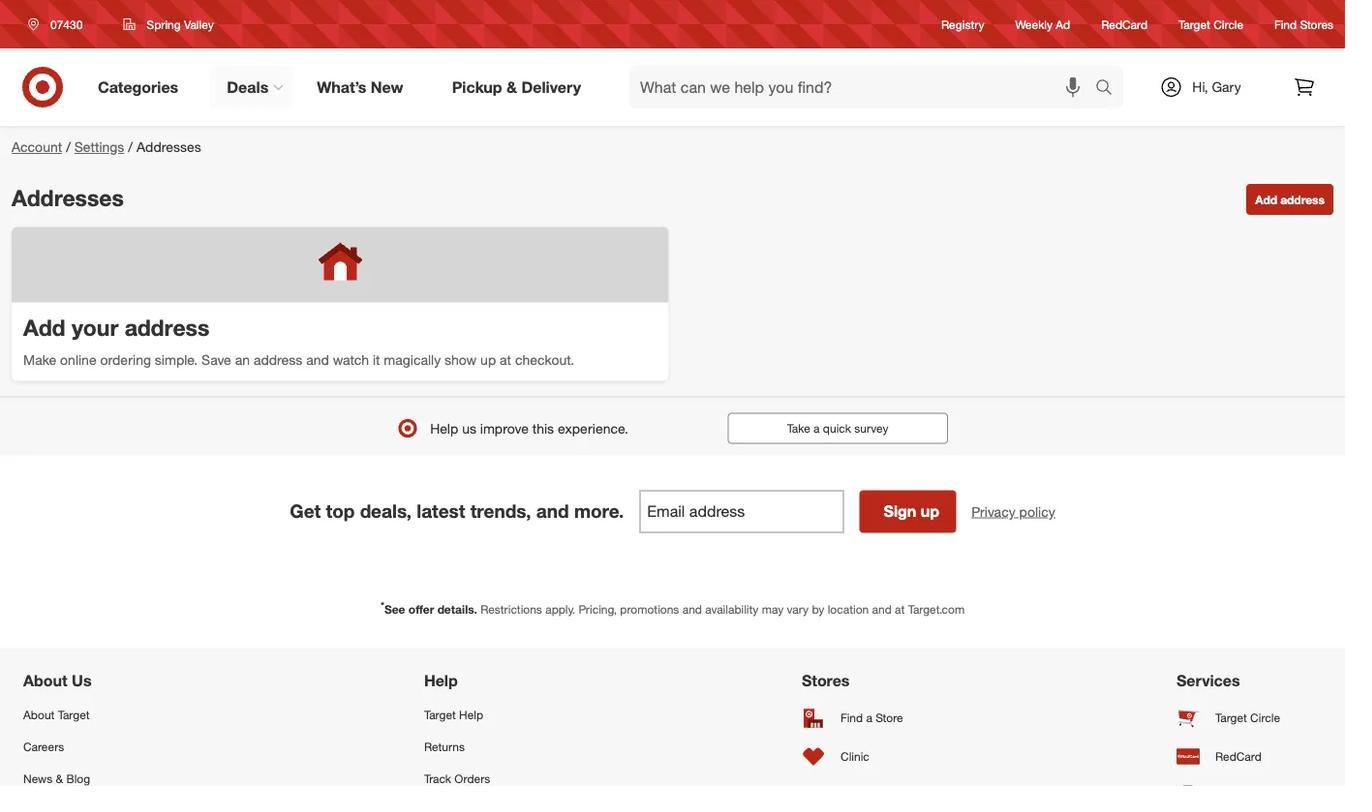 Task type: describe. For each thing, give the bounding box(es) containing it.
search
[[1086, 79, 1133, 98]]

pickup & delivery link
[[435, 66, 605, 108]]

us
[[462, 420, 476, 437]]

privacy policy
[[971, 503, 1055, 520]]

1 vertical spatial target circle link
[[1176, 699, 1322, 737]]

weekly
[[1015, 17, 1053, 31]]

it
[[373, 351, 380, 368]]

* see offer details. restrictions apply. pricing, promotions and availability may vary by location and at target.com
[[380, 599, 965, 616]]

1 / from the left
[[66, 138, 70, 155]]

2 / from the left
[[128, 138, 133, 155]]

ad
[[1056, 17, 1070, 31]]

about target link
[[23, 699, 169, 731]]

delivery
[[521, 78, 581, 96]]

and right location
[[872, 602, 892, 616]]

1 vertical spatial target circle
[[1215, 711, 1280, 725]]

apply.
[[545, 602, 575, 616]]

simple.
[[155, 351, 198, 368]]

find for find stores
[[1274, 17, 1297, 31]]

account / settings / addresses
[[12, 138, 201, 155]]

experience.
[[558, 420, 628, 437]]

save
[[201, 351, 231, 368]]

new
[[371, 78, 403, 96]]

this
[[532, 420, 554, 437]]

target help
[[424, 707, 483, 722]]

0 horizontal spatial address
[[125, 314, 209, 341]]

weekly ad
[[1015, 17, 1070, 31]]

target up hi,
[[1178, 17, 1210, 31]]

What can we help you find? suggestions appear below search field
[[628, 66, 1100, 108]]

news & blog link
[[23, 763, 169, 786]]

make
[[23, 351, 56, 368]]

take
[[787, 421, 810, 436]]

latest
[[417, 500, 465, 522]]

ordering
[[100, 351, 151, 368]]

blog
[[66, 772, 90, 786]]

at inside the * see offer details. restrictions apply. pricing, promotions and availability may vary by location and at target.com
[[895, 602, 905, 616]]

find stores link
[[1274, 16, 1333, 33]]

1 vertical spatial redcard link
[[1176, 737, 1322, 776]]

see
[[384, 602, 405, 616]]

1 vertical spatial circle
[[1250, 711, 1280, 725]]

categories
[[98, 78, 178, 96]]

track orders link
[[424, 763, 547, 786]]

target down "us"
[[58, 707, 90, 722]]

pickup & delivery
[[452, 78, 581, 96]]

settings link
[[74, 138, 124, 155]]

an
[[235, 351, 250, 368]]

0 vertical spatial redcard link
[[1101, 16, 1148, 33]]

take a quick survey button
[[728, 413, 948, 444]]

spring
[[147, 17, 181, 31]]

0 vertical spatial stores
[[1300, 17, 1333, 31]]

improve
[[480, 420, 529, 437]]

and left more.
[[536, 500, 569, 522]]

hi,
[[1192, 78, 1208, 95]]

0 vertical spatial target circle link
[[1178, 16, 1243, 33]]

sign up button
[[859, 490, 956, 533]]

about target
[[23, 707, 90, 722]]

help us improve this experience.
[[430, 420, 628, 437]]

privacy
[[971, 503, 1015, 520]]

add your address make online ordering simple. save an address and watch it magically show up at checkout.
[[23, 314, 574, 368]]

0 vertical spatial addresses
[[137, 138, 201, 155]]

privacy policy link
[[971, 502, 1055, 521]]

categories link
[[81, 66, 203, 108]]

policy
[[1019, 503, 1055, 520]]

pickup
[[452, 78, 502, 96]]

your
[[72, 314, 118, 341]]

online
[[60, 351, 96, 368]]

what's new
[[317, 78, 403, 96]]

restrictions
[[480, 602, 542, 616]]

details.
[[437, 602, 477, 616]]

promotions
[[620, 602, 679, 616]]

magically
[[384, 351, 441, 368]]

may
[[762, 602, 784, 616]]

2 vertical spatial address
[[254, 351, 302, 368]]

by
[[812, 602, 824, 616]]

find stores
[[1274, 17, 1333, 31]]

registry link
[[941, 16, 984, 33]]

store
[[876, 711, 903, 725]]

find a store
[[841, 711, 903, 725]]

news
[[23, 772, 52, 786]]

top
[[326, 500, 355, 522]]

sign
[[884, 502, 916, 521]]

find a store link
[[802, 699, 922, 737]]

deals,
[[360, 500, 412, 522]]

at inside add your address make online ordering simple. save an address and watch it magically show up at checkout.
[[500, 351, 511, 368]]

*
[[380, 599, 384, 611]]

get top deals, latest trends, and more.
[[290, 500, 624, 522]]

news & blog
[[23, 772, 90, 786]]

account
[[12, 138, 62, 155]]

more.
[[574, 500, 624, 522]]

get
[[290, 500, 321, 522]]

gary
[[1212, 78, 1241, 95]]

account link
[[12, 138, 62, 155]]

help inside target help link
[[459, 707, 483, 722]]



Task type: locate. For each thing, give the bounding box(es) containing it.
&
[[506, 78, 517, 96], [56, 772, 63, 786]]

0 vertical spatial a
[[813, 421, 820, 436]]

1 horizontal spatial up
[[921, 502, 939, 521]]

sign up
[[884, 502, 939, 521]]

help left us
[[430, 420, 458, 437]]

redcard link
[[1101, 16, 1148, 33], [1176, 737, 1322, 776]]

about for about us
[[23, 672, 67, 690]]

target.com
[[908, 602, 965, 616]]

what's
[[317, 78, 366, 96]]

about us
[[23, 672, 92, 690]]

07430
[[50, 17, 83, 31]]

address
[[1280, 192, 1325, 207], [125, 314, 209, 341], [254, 351, 302, 368]]

0 vertical spatial help
[[430, 420, 458, 437]]

help for help
[[424, 672, 458, 690]]

0 horizontal spatial redcard
[[1101, 17, 1148, 31]]

hi, gary
[[1192, 78, 1241, 95]]

& right pickup
[[506, 78, 517, 96]]

services
[[1176, 672, 1240, 690]]

& for pickup
[[506, 78, 517, 96]]

0 vertical spatial target circle
[[1178, 17, 1243, 31]]

1 about from the top
[[23, 672, 67, 690]]

and inside add your address make online ordering simple. save an address and watch it magically show up at checkout.
[[306, 351, 329, 368]]

track orders
[[424, 772, 490, 786]]

up right the sign in the right of the page
[[921, 502, 939, 521]]

0 vertical spatial about
[[23, 672, 67, 690]]

a for take
[[813, 421, 820, 436]]

redcard
[[1101, 17, 1148, 31], [1215, 749, 1262, 764]]

valley
[[184, 17, 214, 31]]

a left the store
[[866, 711, 872, 725]]

returns link
[[424, 731, 547, 763]]

help
[[430, 420, 458, 437], [424, 672, 458, 690], [459, 707, 483, 722]]

None text field
[[639, 490, 844, 533]]

address inside button
[[1280, 192, 1325, 207]]

find for find a store
[[841, 711, 863, 725]]

target
[[1178, 17, 1210, 31], [58, 707, 90, 722], [424, 707, 456, 722], [1215, 711, 1247, 725]]

a right take at the bottom
[[813, 421, 820, 436]]

redcard inside redcard "link"
[[1215, 749, 1262, 764]]

redcard link right ad
[[1101, 16, 1148, 33]]

and left availability at right bottom
[[682, 602, 702, 616]]

0 horizontal spatial &
[[56, 772, 63, 786]]

0 horizontal spatial find
[[841, 711, 863, 725]]

a
[[813, 421, 820, 436], [866, 711, 872, 725]]

07430 button
[[15, 7, 103, 42]]

0 horizontal spatial addresses
[[12, 184, 124, 211]]

help up target help
[[424, 672, 458, 690]]

us
[[72, 672, 92, 690]]

availability
[[705, 602, 759, 616]]

clinic link
[[802, 737, 922, 776]]

add
[[1255, 192, 1277, 207], [23, 314, 65, 341]]

0 horizontal spatial stores
[[802, 672, 850, 690]]

1 horizontal spatial a
[[866, 711, 872, 725]]

quick
[[823, 421, 851, 436]]

redcard down services
[[1215, 749, 1262, 764]]

about
[[23, 672, 67, 690], [23, 707, 55, 722]]

about for about target
[[23, 707, 55, 722]]

1 horizontal spatial find
[[1274, 17, 1297, 31]]

1 horizontal spatial redcard link
[[1176, 737, 1322, 776]]

0 horizontal spatial redcard link
[[1101, 16, 1148, 33]]

addresses down categories link
[[137, 138, 201, 155]]

search button
[[1086, 66, 1133, 112]]

1 horizontal spatial /
[[128, 138, 133, 155]]

0 horizontal spatial at
[[500, 351, 511, 368]]

careers
[[23, 739, 64, 754]]

1 horizontal spatial add
[[1255, 192, 1277, 207]]

add address
[[1255, 192, 1325, 207]]

0 horizontal spatial a
[[813, 421, 820, 436]]

target circle
[[1178, 17, 1243, 31], [1215, 711, 1280, 725]]

add for address
[[1255, 192, 1277, 207]]

vary
[[787, 602, 809, 616]]

what's new link
[[300, 66, 428, 108]]

pricing,
[[578, 602, 617, 616]]

stores
[[1300, 17, 1333, 31], [802, 672, 850, 690]]

location
[[828, 602, 869, 616]]

1 vertical spatial addresses
[[12, 184, 124, 211]]

target circle down services
[[1215, 711, 1280, 725]]

up inside add your address make online ordering simple. save an address and watch it magically show up at checkout.
[[480, 351, 496, 368]]

add inside add your address make online ordering simple. save an address and watch it magically show up at checkout.
[[23, 314, 65, 341]]

at
[[500, 351, 511, 368], [895, 602, 905, 616]]

orders
[[455, 772, 490, 786]]

1 horizontal spatial redcard
[[1215, 749, 1262, 764]]

2 about from the top
[[23, 707, 55, 722]]

checkout.
[[515, 351, 574, 368]]

& for news
[[56, 772, 63, 786]]

returns
[[424, 739, 465, 754]]

0 horizontal spatial circle
[[1213, 17, 1243, 31]]

at left checkout.
[[500, 351, 511, 368]]

a inside button
[[813, 421, 820, 436]]

0 horizontal spatial up
[[480, 351, 496, 368]]

0 vertical spatial at
[[500, 351, 511, 368]]

up
[[480, 351, 496, 368], [921, 502, 939, 521]]

and left watch
[[306, 351, 329, 368]]

0 vertical spatial up
[[480, 351, 496, 368]]

find inside find a store link
[[841, 711, 863, 725]]

target circle link down services
[[1176, 699, 1322, 737]]

& left blog
[[56, 772, 63, 786]]

0 vertical spatial redcard
[[1101, 17, 1148, 31]]

deals
[[227, 78, 268, 96]]

a for find
[[866, 711, 872, 725]]

1 vertical spatial add
[[23, 314, 65, 341]]

target circle link up hi, gary
[[1178, 16, 1243, 33]]

/ left settings
[[66, 138, 70, 155]]

target up returns
[[424, 707, 456, 722]]

1 horizontal spatial &
[[506, 78, 517, 96]]

addresses down 'account'
[[12, 184, 124, 211]]

1 vertical spatial address
[[125, 314, 209, 341]]

clinic
[[841, 749, 869, 764]]

target circle up hi, gary
[[1178, 17, 1243, 31]]

careers link
[[23, 731, 169, 763]]

1 horizontal spatial circle
[[1250, 711, 1280, 725]]

1 vertical spatial &
[[56, 772, 63, 786]]

watch
[[333, 351, 369, 368]]

take a quick survey
[[787, 421, 889, 436]]

1 vertical spatial at
[[895, 602, 905, 616]]

find
[[1274, 17, 1297, 31], [841, 711, 863, 725]]

help up returns link
[[459, 707, 483, 722]]

up inside button
[[921, 502, 939, 521]]

2 vertical spatial help
[[459, 707, 483, 722]]

1 vertical spatial up
[[921, 502, 939, 521]]

offer
[[408, 602, 434, 616]]

redcard right ad
[[1101, 17, 1148, 31]]

show
[[445, 351, 477, 368]]

/ right settings link
[[128, 138, 133, 155]]

0 vertical spatial &
[[506, 78, 517, 96]]

2 horizontal spatial address
[[1280, 192, 1325, 207]]

1 vertical spatial redcard
[[1215, 749, 1262, 764]]

settings
[[74, 138, 124, 155]]

0 vertical spatial find
[[1274, 17, 1297, 31]]

0 vertical spatial address
[[1280, 192, 1325, 207]]

0 vertical spatial add
[[1255, 192, 1277, 207]]

add inside button
[[1255, 192, 1277, 207]]

at left the target.com
[[895, 602, 905, 616]]

1 vertical spatial about
[[23, 707, 55, 722]]

0 horizontal spatial add
[[23, 314, 65, 341]]

1 vertical spatial a
[[866, 711, 872, 725]]

weekly ad link
[[1015, 16, 1070, 33]]

0 vertical spatial circle
[[1213, 17, 1243, 31]]

spring valley button
[[111, 7, 226, 42]]

1 horizontal spatial stores
[[1300, 17, 1333, 31]]

1 horizontal spatial at
[[895, 602, 905, 616]]

1 vertical spatial find
[[841, 711, 863, 725]]

help for help us improve this experience.
[[430, 420, 458, 437]]

target down services
[[1215, 711, 1247, 725]]

deals link
[[210, 66, 293, 108]]

0 horizontal spatial /
[[66, 138, 70, 155]]

1 vertical spatial stores
[[802, 672, 850, 690]]

1 vertical spatial help
[[424, 672, 458, 690]]

add for your
[[23, 314, 65, 341]]

track
[[424, 772, 451, 786]]

redcard link down services
[[1176, 737, 1322, 776]]

up right show
[[480, 351, 496, 368]]

trends,
[[470, 500, 531, 522]]

about up the careers
[[23, 707, 55, 722]]

about up about target
[[23, 672, 67, 690]]

1 horizontal spatial address
[[254, 351, 302, 368]]

1 horizontal spatial addresses
[[137, 138, 201, 155]]

spring valley
[[147, 17, 214, 31]]

about inside about target link
[[23, 707, 55, 722]]



Task type: vqa. For each thing, say whether or not it's contained in the screenshot.
$9.99 at the right top
no



